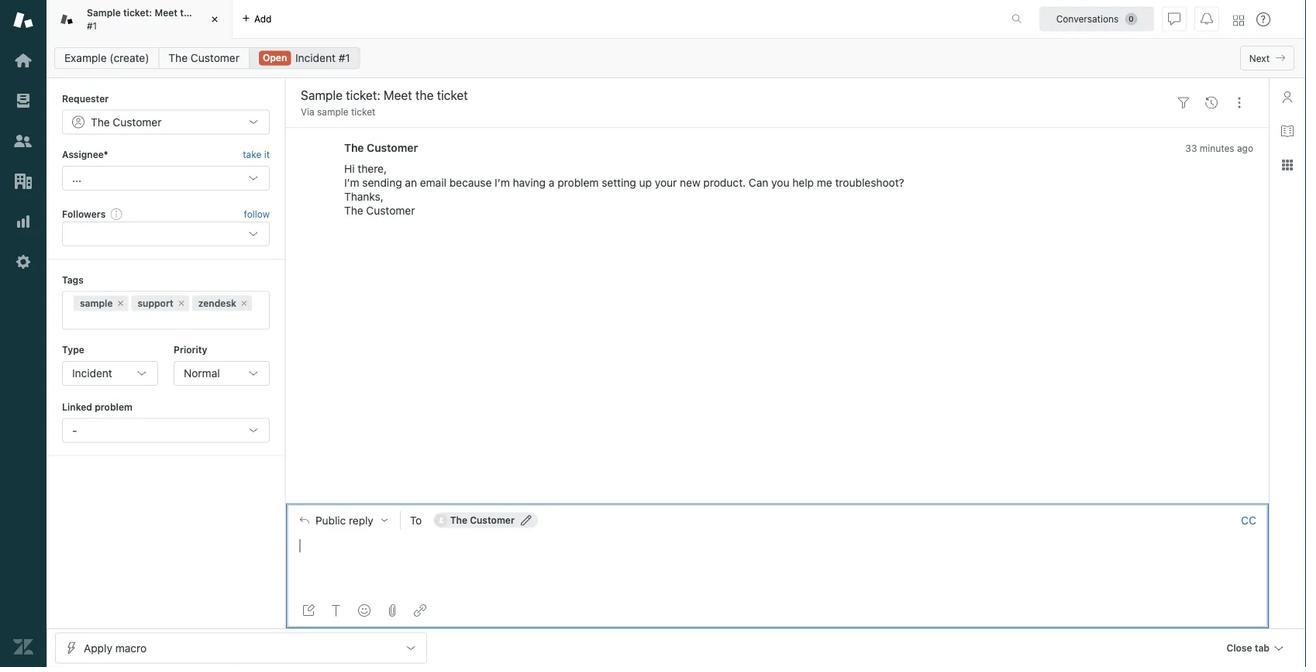 Task type: vqa. For each thing, say whether or not it's contained in the screenshot.
management
no



Task type: locate. For each thing, give the bounding box(es) containing it.
close tab
[[1227, 643, 1270, 654]]

reply
[[349, 514, 373, 527]]

incident
[[295, 52, 336, 64], [72, 367, 112, 380]]

customer down the close icon
[[191, 52, 239, 64]]

0 horizontal spatial ticket
[[197, 7, 223, 18]]

me
[[817, 176, 832, 189]]

sample ticket: meet the ticket #1
[[87, 7, 223, 31]]

the customer
[[169, 52, 239, 64], [91, 115, 162, 128], [344, 141, 418, 154], [450, 515, 515, 526]]

incident inside incident "popup button"
[[72, 367, 112, 380]]

0 vertical spatial #1
[[87, 20, 97, 31]]

1 vertical spatial the customer link
[[344, 141, 418, 154]]

apply
[[84, 642, 112, 655]]

close
[[1227, 643, 1252, 654]]

a
[[549, 176, 555, 189]]

views image
[[13, 91, 33, 111]]

sample
[[317, 107, 348, 117], [80, 298, 113, 309]]

get help image
[[1256, 12, 1270, 26]]

ticket right via
[[351, 107, 376, 117]]

remove image for sample
[[116, 299, 125, 308]]

remove image left "support"
[[116, 299, 125, 308]]

0 horizontal spatial remove image
[[116, 299, 125, 308]]

0 vertical spatial ticket
[[197, 7, 223, 18]]

customer down sending
[[366, 204, 415, 217]]

1 horizontal spatial remove image
[[240, 299, 249, 308]]

the up hi
[[344, 141, 364, 154]]

(create)
[[110, 52, 149, 64]]

0 horizontal spatial sample
[[80, 298, 113, 309]]

2 remove image from the left
[[240, 299, 249, 308]]

the customer link
[[158, 47, 249, 69], [344, 141, 418, 154]]

0 vertical spatial the customer link
[[158, 47, 249, 69]]

assignee*
[[62, 149, 108, 160]]

email
[[420, 176, 446, 189]]

ticket right the
[[197, 7, 223, 18]]

public reply
[[315, 514, 373, 527]]

the down the thanks, in the left top of the page
[[344, 204, 363, 217]]

linked problem element
[[62, 418, 270, 443]]

customer@example.com image
[[435, 514, 447, 527]]

the customer link up there,
[[344, 141, 418, 154]]

#1
[[87, 20, 97, 31], [338, 52, 350, 64]]

i'm left the having
[[495, 176, 510, 189]]

apps image
[[1281, 159, 1294, 171]]

1 horizontal spatial the customer link
[[344, 141, 418, 154]]

customer
[[191, 52, 239, 64], [113, 115, 162, 128], [367, 141, 418, 154], [366, 204, 415, 217], [470, 515, 515, 526]]

an
[[405, 176, 417, 189]]

sample right via
[[317, 107, 348, 117]]

macro
[[115, 642, 147, 655]]

customer up assignee* element
[[113, 115, 162, 128]]

the customer down requester
[[91, 115, 162, 128]]

events image
[[1205, 97, 1218, 109]]

the down requester
[[91, 115, 110, 128]]

1 i'm from the left
[[344, 176, 359, 189]]

setting
[[602, 176, 636, 189]]

1 horizontal spatial incident
[[295, 52, 336, 64]]

0 vertical spatial problem
[[557, 176, 599, 189]]

problem right a
[[557, 176, 599, 189]]

up
[[639, 176, 652, 189]]

problem down incident "popup button"
[[95, 401, 132, 412]]

the inside hi there, i'm sending an email because i'm having a problem setting up your new product. can you help me troubleshoot? thanks, the customer
[[344, 204, 363, 217]]

followers element
[[62, 222, 270, 247]]

the
[[169, 52, 188, 64], [91, 115, 110, 128], [344, 141, 364, 154], [344, 204, 363, 217], [450, 515, 467, 526]]

take it
[[243, 149, 270, 160]]

the customer link down the close icon
[[158, 47, 249, 69]]

1 horizontal spatial sample
[[317, 107, 348, 117]]

Public reply composer text field
[[293, 537, 1262, 569]]

0 horizontal spatial i'm
[[344, 176, 359, 189]]

cc
[[1241, 514, 1256, 527]]

customer inside hi there, i'm sending an email because i'm having a problem setting up your new product. can you help me troubleshoot? thanks, the customer
[[366, 204, 415, 217]]

the customer down the close icon
[[169, 52, 239, 64]]

zendesk image
[[13, 637, 33, 657]]

0 horizontal spatial incident
[[72, 367, 112, 380]]

linked
[[62, 401, 92, 412]]

tags
[[62, 275, 84, 285]]

the inside secondary element
[[169, 52, 188, 64]]

example (create)
[[64, 52, 149, 64]]

1 vertical spatial problem
[[95, 401, 132, 412]]

0 horizontal spatial problem
[[95, 401, 132, 412]]

1 horizontal spatial #1
[[338, 52, 350, 64]]

take it button
[[243, 147, 270, 163]]

1 vertical spatial sample
[[80, 298, 113, 309]]

followers
[[62, 208, 106, 219]]

incident inside secondary element
[[295, 52, 336, 64]]

type
[[62, 345, 84, 355]]

#1 up via sample ticket
[[338, 52, 350, 64]]

priority
[[174, 345, 207, 355]]

33
[[1185, 143, 1197, 153]]

follow
[[244, 208, 270, 219]]

incident right open
[[295, 52, 336, 64]]

conversations button
[[1039, 7, 1154, 31]]

via
[[301, 107, 314, 117]]

ticket
[[197, 7, 223, 18], [351, 107, 376, 117]]

remove image right zendesk
[[240, 299, 249, 308]]

1 horizontal spatial i'm
[[495, 176, 510, 189]]

you
[[771, 176, 789, 189]]

i'm
[[344, 176, 359, 189], [495, 176, 510, 189]]

hi
[[344, 162, 355, 175]]

1 remove image from the left
[[116, 299, 125, 308]]

remove image
[[116, 299, 125, 308], [240, 299, 249, 308]]

notifications image
[[1201, 13, 1213, 25]]

hide composer image
[[771, 497, 783, 510]]

1 horizontal spatial problem
[[557, 176, 599, 189]]

format text image
[[330, 605, 343, 617]]

1 vertical spatial incident
[[72, 367, 112, 380]]

insert emojis image
[[358, 605, 370, 617]]

to
[[410, 514, 422, 527]]

tab
[[47, 0, 233, 39]]

1 horizontal spatial ticket
[[351, 107, 376, 117]]

#1 inside sample ticket: meet the ticket #1
[[87, 20, 97, 31]]

the down sample ticket: meet the ticket #1
[[169, 52, 188, 64]]

the customer up there,
[[344, 141, 418, 154]]

i'm down hi
[[344, 176, 359, 189]]

because
[[449, 176, 492, 189]]

zendesk
[[198, 298, 236, 309]]

sample down tags
[[80, 298, 113, 309]]

problem
[[557, 176, 599, 189], [95, 401, 132, 412]]

#1 down sample
[[87, 20, 97, 31]]

knowledge image
[[1281, 125, 1294, 137]]

0 horizontal spatial the customer link
[[158, 47, 249, 69]]

sending
[[362, 176, 402, 189]]

hi there, i'm sending an email because i'm having a problem setting up your new product. can you help me troubleshoot? thanks, the customer
[[344, 162, 904, 217]]

the customer link inside secondary element
[[158, 47, 249, 69]]

incident down type
[[72, 367, 112, 380]]

customer context image
[[1281, 91, 1294, 103]]

incident for incident
[[72, 367, 112, 380]]

example (create) button
[[54, 47, 159, 69]]

0 vertical spatial incident
[[295, 52, 336, 64]]

ticket inside sample ticket: meet the ticket #1
[[197, 7, 223, 18]]

1 vertical spatial #1
[[338, 52, 350, 64]]

0 horizontal spatial #1
[[87, 20, 97, 31]]

-
[[72, 424, 77, 437]]



Task type: describe. For each thing, give the bounding box(es) containing it.
the
[[180, 7, 195, 18]]

troubleshoot?
[[835, 176, 904, 189]]

main element
[[0, 0, 47, 667]]

apply macro
[[84, 642, 147, 655]]

sample
[[87, 7, 121, 18]]

the customer inside requester element
[[91, 115, 162, 128]]

conversations
[[1056, 14, 1119, 24]]

it
[[264, 149, 270, 160]]

open
[[263, 52, 287, 63]]

requester
[[62, 93, 109, 104]]

remove image
[[177, 299, 186, 308]]

normal button
[[174, 361, 270, 386]]

next
[[1249, 53, 1270, 64]]

tab containing sample ticket: meet the ticket
[[47, 0, 233, 39]]

customer up there,
[[367, 141, 418, 154]]

...
[[72, 172, 81, 184]]

button displays agent's chat status as invisible. image
[[1168, 13, 1180, 25]]

remove image for zendesk
[[240, 299, 249, 308]]

33 minutes ago
[[1185, 143, 1253, 153]]

product.
[[703, 176, 746, 189]]

incident for incident #1
[[295, 52, 336, 64]]

having
[[513, 176, 546, 189]]

normal
[[184, 367, 220, 380]]

incident #1
[[295, 52, 350, 64]]

filter image
[[1177, 97, 1190, 109]]

0 vertical spatial sample
[[317, 107, 348, 117]]

Subject field
[[298, 86, 1167, 105]]

the customer right customer@example.com image
[[450, 515, 515, 526]]

support
[[138, 298, 173, 309]]

add button
[[233, 0, 281, 38]]

add
[[254, 14, 272, 24]]

linked problem
[[62, 401, 132, 412]]

minutes
[[1200, 143, 1234, 153]]

33 minutes ago text field
[[1185, 143, 1253, 153]]

zendesk support image
[[13, 10, 33, 30]]

public
[[315, 514, 346, 527]]

close image
[[207, 12, 222, 27]]

thanks,
[[344, 190, 383, 203]]

add attachment image
[[386, 605, 398, 617]]

the inside requester element
[[91, 115, 110, 128]]

reporting image
[[13, 212, 33, 232]]

problem inside hi there, i'm sending an email because i'm having a problem setting up your new product. can you help me troubleshoot? thanks, the customer
[[557, 176, 599, 189]]

secondary element
[[47, 43, 1306, 74]]

draft mode image
[[302, 605, 315, 617]]

the right customer@example.com image
[[450, 515, 467, 526]]

cc button
[[1241, 513, 1256, 527]]

customer inside secondary element
[[191, 52, 239, 64]]

organizations image
[[13, 171, 33, 191]]

there,
[[358, 162, 387, 175]]

customer left edit user image
[[470, 515, 515, 526]]

tab
[[1255, 643, 1270, 654]]

take
[[243, 149, 261, 160]]

get started image
[[13, 50, 33, 71]]

add link (cmd k) image
[[414, 605, 426, 617]]

assignee* element
[[62, 166, 270, 191]]

customers image
[[13, 131, 33, 151]]

example
[[64, 52, 107, 64]]

the customer inside secondary element
[[169, 52, 239, 64]]

admin image
[[13, 252, 33, 272]]

edit user image
[[521, 515, 532, 526]]

tabs tab list
[[47, 0, 995, 39]]

2 i'm from the left
[[495, 176, 510, 189]]

ticket:
[[123, 7, 152, 18]]

close tab button
[[1220, 633, 1289, 666]]

can
[[749, 176, 768, 189]]

follow button
[[244, 207, 270, 221]]

new
[[680, 176, 700, 189]]

your
[[655, 176, 677, 189]]

zendesk products image
[[1233, 15, 1244, 26]]

info on adding followers image
[[110, 208, 123, 220]]

next button
[[1240, 46, 1294, 71]]

help
[[792, 176, 814, 189]]

requester element
[[62, 110, 270, 134]]

#1 inside secondary element
[[338, 52, 350, 64]]

ticket actions image
[[1233, 97, 1246, 109]]

via sample ticket
[[301, 107, 376, 117]]

public reply button
[[286, 504, 400, 537]]

1 vertical spatial ticket
[[351, 107, 376, 117]]

incident button
[[62, 361, 158, 386]]

ago
[[1237, 143, 1253, 153]]

customer inside requester element
[[113, 115, 162, 128]]

meet
[[155, 7, 178, 18]]



